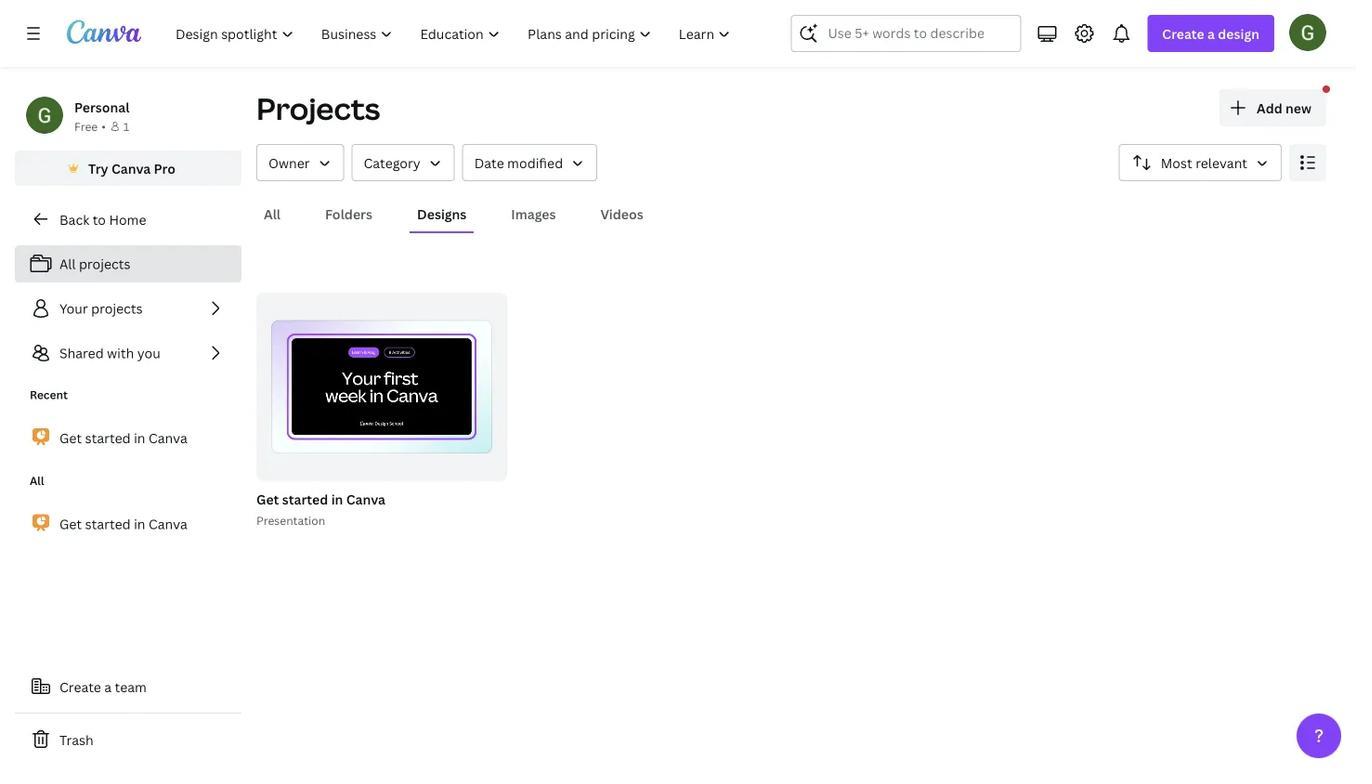 Task type: locate. For each thing, give the bounding box(es) containing it.
0 vertical spatial get
[[59, 429, 82, 447]]

0 vertical spatial projects
[[79, 255, 131, 273]]

0 horizontal spatial create
[[59, 678, 101, 695]]

in for first 'get started in canva' link from the bottom
[[134, 515, 145, 533]]

all up your
[[59, 255, 76, 273]]

recent
[[30, 387, 68, 402]]

list
[[15, 245, 242, 372]]

create inside dropdown button
[[1163, 25, 1205, 42]]

free •
[[74, 118, 106, 134]]

back to home
[[59, 210, 146, 228]]

2 vertical spatial get
[[59, 515, 82, 533]]

list containing all projects
[[15, 245, 242, 372]]

design
[[1218, 25, 1260, 42]]

a left team
[[104, 678, 112, 695]]

0 vertical spatial a
[[1208, 25, 1215, 42]]

with
[[107, 344, 134, 362]]

get for first 'get started in canva' link from the top
[[59, 429, 82, 447]]

a left the design
[[1208, 25, 1215, 42]]

0 vertical spatial create
[[1163, 25, 1205, 42]]

a for design
[[1208, 25, 1215, 42]]

free
[[74, 118, 98, 134]]

0 vertical spatial get started in canva link
[[15, 418, 242, 458]]

projects inside 'link'
[[91, 300, 143, 317]]

create a team button
[[15, 668, 242, 705]]

2 vertical spatial in
[[134, 515, 145, 533]]

1 vertical spatial get started in canva
[[59, 515, 187, 533]]

0 vertical spatial in
[[134, 429, 145, 447]]

your projects link
[[15, 290, 242, 327]]

projects for all projects
[[79, 255, 131, 273]]

category
[[364, 154, 421, 171]]

None search field
[[791, 15, 1021, 52]]

all down recent
[[30, 473, 44, 488]]

started inside get started in canva presentation
[[282, 491, 328, 508]]

a
[[1208, 25, 1215, 42], [104, 678, 112, 695]]

projects
[[79, 255, 131, 273], [91, 300, 143, 317]]

Category button
[[352, 144, 455, 181]]

canva
[[111, 159, 151, 177], [149, 429, 187, 447], [346, 491, 386, 508], [149, 515, 187, 533]]

add
[[1257, 99, 1283, 117]]

in for first 'get started in canva' link from the top
[[134, 429, 145, 447]]

get
[[59, 429, 82, 447], [256, 491, 279, 508], [59, 515, 82, 533]]

get started in canva
[[59, 429, 187, 447], [59, 515, 187, 533]]

2 get started in canva from the top
[[59, 515, 187, 533]]

create inside button
[[59, 678, 101, 695]]

1 horizontal spatial all
[[59, 255, 76, 273]]

modified
[[507, 154, 563, 171]]

personal
[[74, 98, 130, 116]]

all projects
[[59, 255, 131, 273]]

in inside get started in canva presentation
[[331, 491, 343, 508]]

try canva pro
[[88, 159, 176, 177]]

1 vertical spatial in
[[331, 491, 343, 508]]

home
[[109, 210, 146, 228]]

1 vertical spatial get started in canva link
[[15, 504, 242, 544]]

get started in canva presentation
[[256, 491, 386, 528]]

a inside create a team button
[[104, 678, 112, 695]]

all
[[264, 205, 281, 223], [59, 255, 76, 273], [30, 473, 44, 488]]

started
[[85, 429, 131, 447], [282, 491, 328, 508], [85, 515, 131, 533]]

a inside create a design dropdown button
[[1208, 25, 1215, 42]]

top level navigation element
[[164, 15, 746, 52]]

create left the design
[[1163, 25, 1205, 42]]

1 vertical spatial get
[[256, 491, 279, 508]]

in
[[134, 429, 145, 447], [331, 491, 343, 508], [134, 515, 145, 533]]

2 vertical spatial started
[[85, 515, 131, 533]]

all down owner
[[264, 205, 281, 223]]

to
[[93, 210, 106, 228]]

trash link
[[15, 721, 242, 758]]

all inside all 'button'
[[264, 205, 281, 223]]

add new button
[[1220, 89, 1327, 126]]

your
[[59, 300, 88, 317]]

create left team
[[59, 678, 101, 695]]

all for all projects
[[59, 255, 76, 273]]

canva inside get started in canva presentation
[[346, 491, 386, 508]]

try
[[88, 159, 108, 177]]

projects down back to home
[[79, 255, 131, 273]]

get started in canva button
[[256, 488, 386, 511]]

1 vertical spatial started
[[282, 491, 328, 508]]

most relevant
[[1161, 154, 1248, 171]]

0 vertical spatial get started in canva
[[59, 429, 187, 447]]

your projects
[[59, 300, 143, 317]]

2 vertical spatial all
[[30, 473, 44, 488]]

images button
[[504, 196, 563, 231]]

Sort by button
[[1119, 144, 1282, 181]]

1 horizontal spatial a
[[1208, 25, 1215, 42]]

•
[[102, 118, 106, 134]]

1 horizontal spatial create
[[1163, 25, 1205, 42]]

1 vertical spatial create
[[59, 678, 101, 695]]

0 vertical spatial all
[[264, 205, 281, 223]]

0 horizontal spatial a
[[104, 678, 112, 695]]

all inside all projects link
[[59, 255, 76, 273]]

projects right your
[[91, 300, 143, 317]]

create
[[1163, 25, 1205, 42], [59, 678, 101, 695]]

relevant
[[1196, 154, 1248, 171]]

create a design button
[[1148, 15, 1275, 52]]

2 get started in canva link from the top
[[15, 504, 242, 544]]

1 vertical spatial projects
[[91, 300, 143, 317]]

get started in canva link
[[15, 418, 242, 458], [15, 504, 242, 544]]

2 horizontal spatial all
[[264, 205, 281, 223]]

canva inside button
[[111, 159, 151, 177]]

0 vertical spatial started
[[85, 429, 131, 447]]

create for create a team
[[59, 678, 101, 695]]

1 vertical spatial a
[[104, 678, 112, 695]]

1 vertical spatial all
[[59, 255, 76, 273]]

try canva pro button
[[15, 151, 242, 186]]



Task type: describe. For each thing, give the bounding box(es) containing it.
trash
[[59, 731, 93, 748]]

1 get started in canva link from the top
[[15, 418, 242, 458]]

new
[[1286, 99, 1312, 117]]

date modified
[[474, 154, 563, 171]]

back to home link
[[15, 201, 242, 238]]

projects for your projects
[[91, 300, 143, 317]]

projects
[[256, 88, 380, 129]]

team
[[115, 678, 147, 695]]

create a team
[[59, 678, 147, 695]]

videos button
[[593, 196, 651, 231]]

date
[[474, 154, 504, 171]]

Search search field
[[828, 16, 984, 51]]

presentation
[[256, 513, 325, 528]]

1
[[123, 118, 129, 134]]

back
[[59, 210, 89, 228]]

designs
[[417, 205, 467, 223]]

get for first 'get started in canva' link from the bottom
[[59, 515, 82, 533]]

folders button
[[318, 196, 380, 231]]

all button
[[256, 196, 288, 231]]

pro
[[154, 159, 176, 177]]

1 get started in canva from the top
[[59, 429, 187, 447]]

Owner button
[[256, 144, 344, 181]]

all projects link
[[15, 245, 242, 282]]

folders
[[325, 205, 373, 223]]

add new
[[1257, 99, 1312, 117]]

create a design
[[1163, 25, 1260, 42]]

most
[[1161, 154, 1193, 171]]

shared with you
[[59, 344, 161, 362]]

owner
[[269, 154, 310, 171]]

Date modified button
[[462, 144, 598, 181]]

images
[[511, 205, 556, 223]]

0 horizontal spatial all
[[30, 473, 44, 488]]

shared with you link
[[15, 334, 242, 372]]

get inside get started in canva presentation
[[256, 491, 279, 508]]

create for create a design
[[1163, 25, 1205, 42]]

designs button
[[410, 196, 474, 231]]

gary orlando image
[[1290, 14, 1327, 51]]

a for team
[[104, 678, 112, 695]]

you
[[137, 344, 161, 362]]

shared
[[59, 344, 104, 362]]

all for all 'button'
[[264, 205, 281, 223]]

videos
[[601, 205, 644, 223]]



Task type: vqa. For each thing, say whether or not it's contained in the screenshot.
'CANVA'
yes



